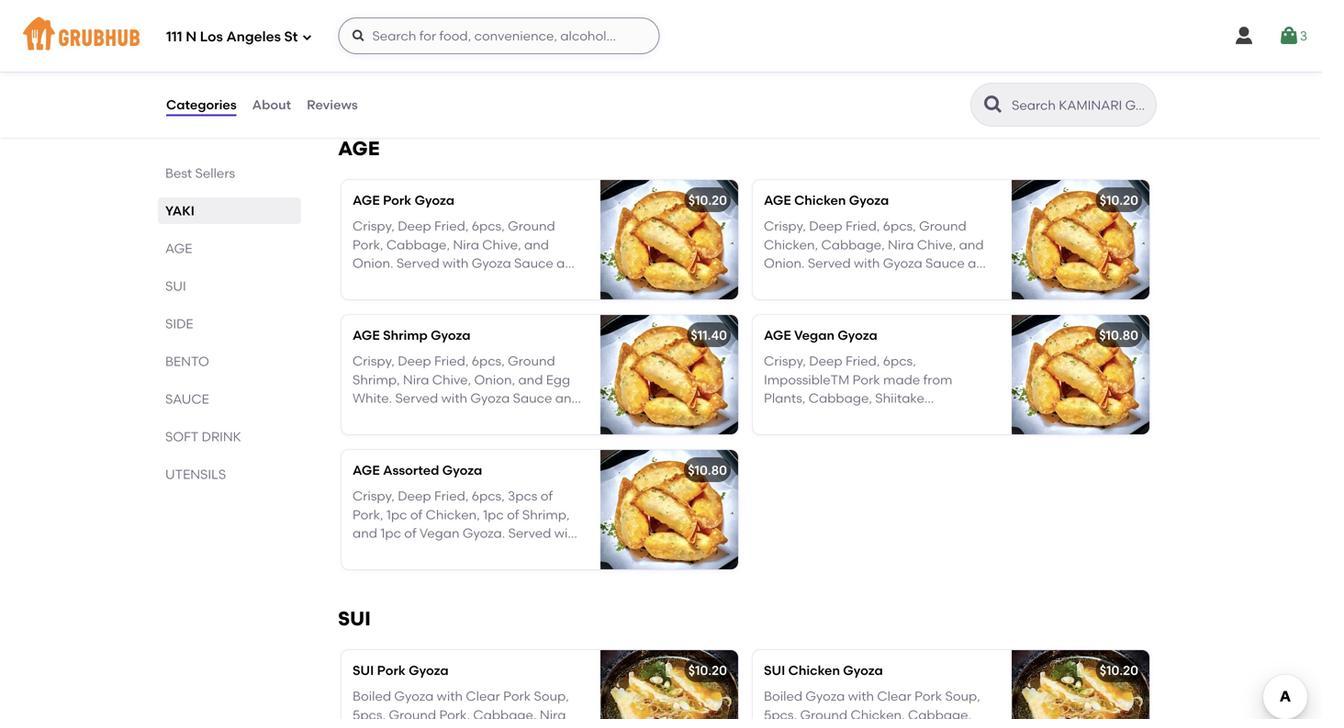 Task type: describe. For each thing, give the bounding box(es) containing it.
0 horizontal spatial svg image
[[302, 32, 313, 43]]

bento tab
[[165, 352, 294, 371]]

assorted
[[383, 462, 439, 478]]

sui for sui chicken gyoza
[[764, 663, 786, 678]]

gyoza for sui chicken gyoza
[[843, 663, 883, 678]]

angeles
[[226, 29, 281, 45]]

age for age shrimp gyoza
[[353, 327, 380, 343]]

sui chicken gyoza
[[764, 663, 883, 678]]

yaki assorted gyoza image
[[601, 0, 738, 99]]

reviews
[[307, 97, 358, 112]]

chicken for sui
[[789, 663, 840, 678]]

sellers
[[195, 165, 235, 181]]

sauce
[[165, 391, 209, 407]]

2 horizontal spatial svg image
[[1233, 25, 1255, 47]]

age shrimp gyoza
[[353, 327, 471, 343]]

sauce tab
[[165, 389, 294, 409]]

age assorted gyoza
[[353, 462, 482, 478]]

drink
[[202, 429, 241, 445]]

utensils tab
[[165, 465, 294, 484]]

age chicken gyoza image
[[1012, 180, 1150, 299]]

age chicken gyoza
[[764, 192, 889, 208]]

$10.20 for sui chicken gyoza
[[1100, 663, 1139, 678]]

sui pork gyoza image
[[601, 650, 738, 719]]

$10.20 for age chicken gyoza
[[1100, 192, 1139, 208]]

age for age chicken gyoza
[[764, 192, 792, 208]]

3
[[1300, 28, 1308, 43]]

sui pork gyoza
[[353, 663, 449, 678]]

best sellers tab
[[165, 163, 294, 183]]

sui for sui pork gyoza
[[353, 663, 374, 678]]

best sellers
[[165, 165, 235, 181]]

111 n los angeles st
[[166, 29, 298, 45]]

$10.80 for age vegan gyoza
[[1100, 327, 1139, 343]]

age assorted gyoza image
[[601, 450, 738, 569]]

Search KAMINARI GYOZA search field
[[1010, 96, 1151, 114]]

vegan
[[794, 327, 835, 343]]

st
[[284, 29, 298, 45]]

gyoza for age shrimp gyoza
[[431, 327, 471, 343]]

age for age assorted gyoza
[[353, 462, 380, 478]]

$10.80 for age assorted gyoza
[[688, 462, 727, 478]]

gyoza for age assorted gyoza
[[443, 462, 482, 478]]

age inside tab
[[165, 241, 192, 256]]

pork for sui
[[377, 663, 406, 678]]

search icon image
[[983, 94, 1005, 116]]

sui chicken gyoza image
[[1012, 650, 1150, 719]]



Task type: vqa. For each thing, say whether or not it's contained in the screenshot.
AGE CHICKEN GYOZA image
yes



Task type: locate. For each thing, give the bounding box(es) containing it.
sui tab
[[165, 276, 294, 296]]

gyoza
[[415, 192, 455, 208], [849, 192, 889, 208], [431, 327, 471, 343], [838, 327, 878, 343], [443, 462, 482, 478], [409, 663, 449, 678], [843, 663, 883, 678]]

0 vertical spatial pork
[[383, 192, 412, 208]]

1 horizontal spatial svg image
[[351, 28, 366, 43]]

age vegan gyoza image
[[1012, 315, 1150, 434]]

gyoza for age vegan gyoza
[[838, 327, 878, 343]]

$10.20
[[689, 192, 727, 208], [1100, 192, 1139, 208], [689, 663, 727, 678], [1100, 663, 1139, 678]]

3 button
[[1278, 19, 1308, 52]]

shrimp
[[383, 327, 428, 343]]

age tab
[[165, 239, 294, 258]]

chicken
[[795, 192, 846, 208], [789, 663, 840, 678]]

age for age vegan gyoza
[[764, 327, 792, 343]]

reviews button
[[306, 72, 359, 138]]

1 vertical spatial pork
[[377, 663, 406, 678]]

1 vertical spatial chicken
[[789, 663, 840, 678]]

sui inside tab
[[165, 278, 186, 294]]

gyoza for sui pork gyoza
[[409, 663, 449, 678]]

0 vertical spatial $10.80
[[1100, 327, 1139, 343]]

svg image
[[1278, 25, 1300, 47]]

categories
[[166, 97, 237, 112]]

yaki
[[165, 203, 195, 219]]

pork
[[383, 192, 412, 208], [377, 663, 406, 678]]

$10.80
[[1100, 327, 1139, 343], [688, 462, 727, 478]]

sui
[[165, 278, 186, 294], [338, 607, 371, 630], [353, 663, 374, 678], [764, 663, 786, 678]]

0 horizontal spatial $10.80
[[688, 462, 727, 478]]

about
[[252, 97, 291, 112]]

gyoza for age pork gyoza
[[415, 192, 455, 208]]

$11.40
[[691, 327, 727, 343]]

age for age pork gyoza
[[353, 192, 380, 208]]

soft drink tab
[[165, 427, 294, 446]]

bento
[[165, 354, 209, 369]]

soft
[[165, 429, 199, 445]]

side
[[165, 316, 193, 332]]

utensils
[[165, 467, 226, 482]]

categories button
[[165, 72, 238, 138]]

pork for age
[[383, 192, 412, 208]]

Search for food, convenience, alcohol... search field
[[338, 17, 660, 54]]

yaki tab
[[165, 201, 294, 220]]

sui for sui tab
[[165, 278, 186, 294]]

n
[[186, 29, 197, 45]]

best
[[165, 165, 192, 181]]

1 horizontal spatial $10.80
[[1100, 327, 1139, 343]]

main navigation navigation
[[0, 0, 1323, 72]]

$10.20 for sui pork gyoza
[[689, 663, 727, 678]]

age vegan gyoza
[[764, 327, 878, 343]]

0 vertical spatial chicken
[[795, 192, 846, 208]]

111
[[166, 29, 182, 45]]

svg image
[[1233, 25, 1255, 47], [351, 28, 366, 43], [302, 32, 313, 43]]

about button
[[251, 72, 292, 138]]

age shrimp gyoza image
[[601, 315, 738, 434]]

1 vertical spatial $10.80
[[688, 462, 727, 478]]

age
[[338, 137, 380, 160], [353, 192, 380, 208], [764, 192, 792, 208], [165, 241, 192, 256], [353, 327, 380, 343], [764, 327, 792, 343], [353, 462, 380, 478]]

chicken for age
[[795, 192, 846, 208]]

gyoza for age chicken gyoza
[[849, 192, 889, 208]]

los
[[200, 29, 223, 45]]

age pork gyoza
[[353, 192, 455, 208]]

soft drink
[[165, 429, 241, 445]]

$10.20 for age pork gyoza
[[689, 192, 727, 208]]

side tab
[[165, 314, 294, 333]]

age pork gyoza image
[[601, 180, 738, 299]]



